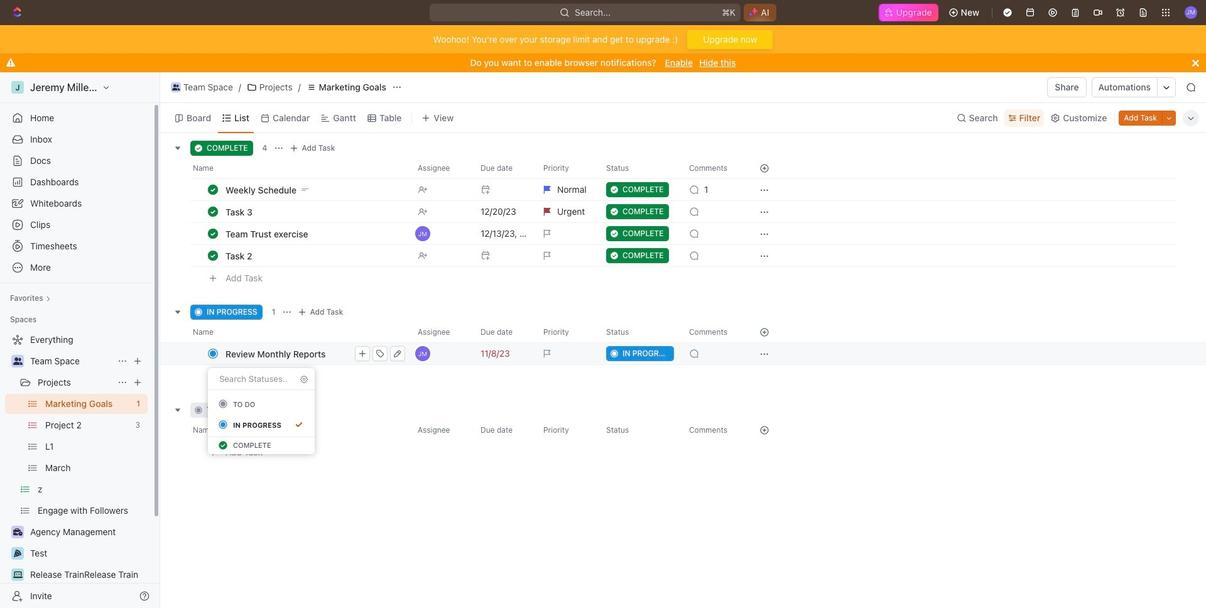 Task type: vqa. For each thing, say whether or not it's contained in the screenshot.
the top 'user group' image
yes



Task type: describe. For each thing, give the bounding box(es) containing it.
tree inside 'sidebar' navigation
[[5, 330, 148, 608]]

user group image
[[13, 358, 22, 365]]



Task type: locate. For each thing, give the bounding box(es) containing it.
Search Statuses... field
[[218, 373, 290, 385]]

tree
[[5, 330, 148, 608]]

sidebar navigation
[[0, 72, 160, 608]]

user group image
[[172, 84, 180, 91]]



